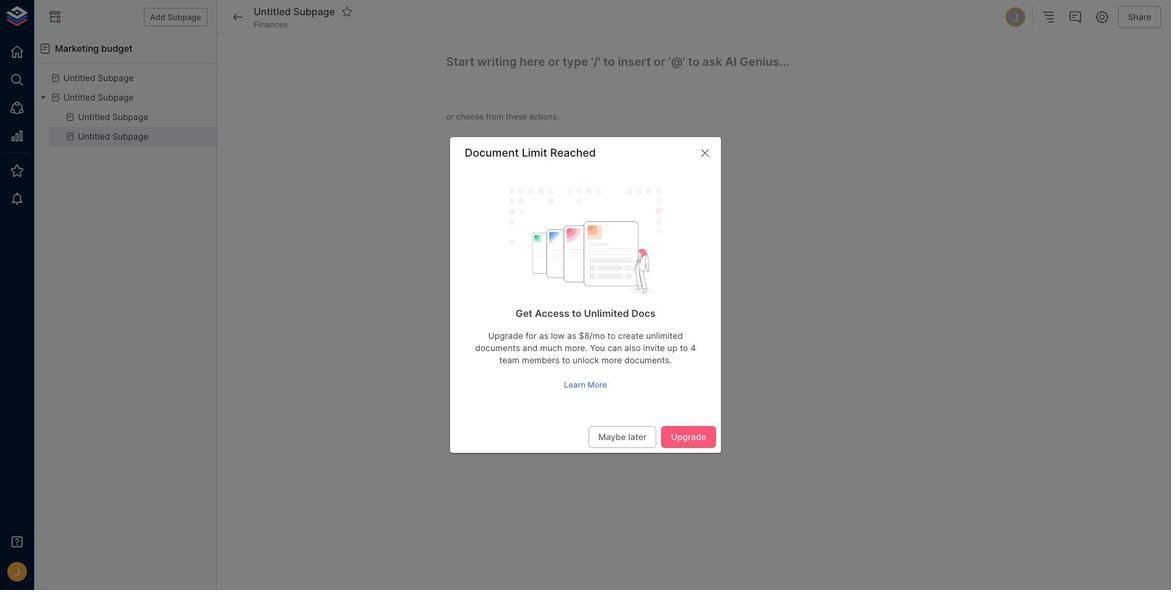 Task type: locate. For each thing, give the bounding box(es) containing it.
hide wiki image
[[48, 10, 62, 24]]

dialog
[[450, 137, 721, 454]]



Task type: describe. For each thing, give the bounding box(es) containing it.
settings image
[[1096, 10, 1110, 24]]

favorite image
[[342, 6, 353, 17]]

table of contents image
[[1042, 10, 1057, 24]]

comments image
[[1069, 10, 1083, 24]]

go back image
[[231, 10, 245, 24]]



Task type: vqa. For each thing, say whether or not it's contained in the screenshot.
Table of Contents "image"
yes



